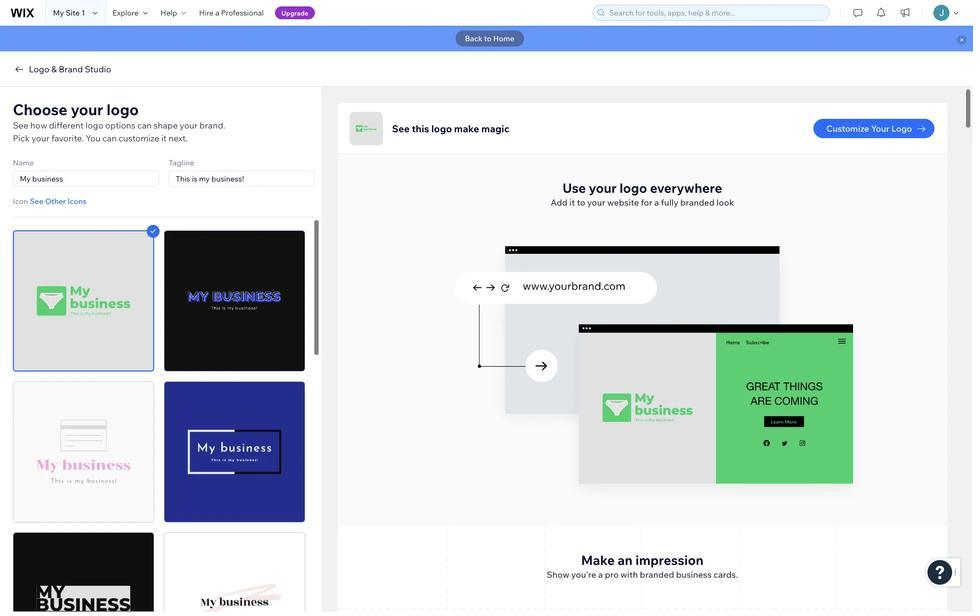Task type: describe. For each thing, give the bounding box(es) containing it.
studio
[[85, 64, 111, 74]]

upgrade button
[[275, 6, 315, 19]]

a inside use your logo everywhere add it to your website for a fully branded look
[[655, 197, 659, 208]]

other
[[45, 197, 66, 206]]

back to home
[[465, 34, 515, 43]]

how
[[30, 120, 47, 131]]

your down how
[[32, 133, 50, 144]]

logo for use
[[620, 180, 648, 196]]

back to home alert
[[0, 26, 974, 51]]

magic
[[482, 122, 510, 134]]

help
[[161, 8, 177, 17]]

my site 1
[[53, 8, 85, 17]]

make
[[454, 122, 479, 134]]

0 horizontal spatial a
[[215, 8, 219, 17]]

look
[[717, 197, 734, 208]]

see inside 'choose your logo see how different logo options can shape your brand. pick your favorite. you can customize it next.'
[[13, 120, 28, 131]]

customize your logo
[[827, 123, 913, 134]]

make an impression show you're a pro with branded business cards.
[[547, 552, 738, 580]]

branded inside make an impression show you're a pro with branded business cards.
[[640, 569, 675, 580]]

this
[[412, 122, 429, 134]]

see other icons button
[[30, 197, 87, 206]]

website
[[608, 197, 639, 208]]

0 vertical spatial can
[[137, 120, 152, 131]]

customize
[[827, 123, 870, 134]]

pick
[[13, 133, 30, 144]]

tagline
[[169, 158, 194, 167]]

hire
[[199, 8, 214, 17]]

hire a professional link
[[193, 0, 270, 26]]

upgrade
[[282, 9, 309, 17]]

to inside button
[[484, 34, 492, 43]]

next.
[[169, 133, 188, 144]]

branded inside use your logo everywhere add it to your website for a fully branded look
[[681, 197, 715, 208]]

logo & brand studio button
[[13, 63, 111, 76]]

logo for choose
[[107, 100, 139, 119]]

an
[[618, 552, 633, 568]]

it inside use your logo everywhere add it to your website for a fully branded look
[[570, 197, 575, 208]]

hire a professional
[[199, 8, 264, 17]]

my
[[53, 8, 64, 17]]

customize your logo button
[[814, 119, 935, 138]]

your up website
[[589, 180, 617, 196]]



Task type: vqa. For each thing, say whether or not it's contained in the screenshot.
Professional
yes



Task type: locate. For each thing, give the bounding box(es) containing it.
your up different
[[71, 100, 103, 119]]

1 horizontal spatial logo
[[892, 123, 913, 134]]

use
[[563, 180, 586, 196]]

it down the shape
[[161, 133, 167, 144]]

it inside 'choose your logo see how different logo options can shape your brand. pick your favorite. you can customize it next.'
[[161, 133, 167, 144]]

impression
[[636, 552, 704, 568]]

1 horizontal spatial a
[[599, 569, 603, 580]]

0 vertical spatial logo
[[29, 64, 49, 74]]

logo left &
[[29, 64, 49, 74]]

1 vertical spatial a
[[655, 197, 659, 208]]

your up next.
[[180, 120, 198, 131]]

can up customize
[[137, 120, 152, 131]]

see left this
[[392, 122, 410, 134]]

logo
[[107, 100, 139, 119], [86, 120, 103, 131], [432, 122, 452, 134], [620, 180, 648, 196]]

1 horizontal spatial to
[[577, 197, 586, 208]]

use your logo everywhere add it to your website for a fully branded look
[[551, 180, 734, 208]]

logo inside button
[[29, 64, 49, 74]]

business
[[676, 569, 712, 580]]

explore
[[112, 8, 139, 17]]

Search for tools, apps, help & more... field
[[606, 5, 826, 20]]

brand
[[59, 64, 83, 74]]

your
[[872, 123, 890, 134]]

see this logo make magic
[[392, 122, 510, 134]]

name
[[13, 158, 34, 167]]

0 vertical spatial branded
[[681, 197, 715, 208]]

logo up options
[[107, 100, 139, 119]]

to right back at the top of the page
[[484, 34, 492, 43]]

1
[[81, 8, 85, 17]]

different
[[49, 120, 84, 131]]

logo inside use your logo everywhere add it to your website for a fully branded look
[[620, 180, 648, 196]]

options
[[105, 120, 135, 131]]

it
[[161, 133, 167, 144], [570, 197, 575, 208]]

branded down everywhere
[[681, 197, 715, 208]]

a
[[215, 8, 219, 17], [655, 197, 659, 208], [599, 569, 603, 580]]

0 horizontal spatial see
[[13, 120, 28, 131]]

1 vertical spatial logo
[[892, 123, 913, 134]]

logo inside button
[[892, 123, 913, 134]]

logo & brand studio
[[29, 64, 111, 74]]

icon see other icons
[[13, 197, 87, 206]]

site
[[66, 8, 80, 17]]

favorite.
[[51, 133, 84, 144]]

1 horizontal spatial it
[[570, 197, 575, 208]]

a right hire
[[215, 8, 219, 17]]

logo up you
[[86, 120, 103, 131]]

customize
[[119, 133, 159, 144]]

choose
[[13, 100, 67, 119]]

0 horizontal spatial branded
[[640, 569, 675, 580]]

professional
[[221, 8, 264, 17]]

1 vertical spatial branded
[[640, 569, 675, 580]]

to
[[484, 34, 492, 43], [577, 197, 586, 208]]

can
[[137, 120, 152, 131], [102, 133, 117, 144]]

you
[[86, 133, 101, 144]]

logo right your
[[892, 123, 913, 134]]

2 vertical spatial a
[[599, 569, 603, 580]]

a inside make an impression show you're a pro with branded business cards.
[[599, 569, 603, 580]]

logo
[[29, 64, 49, 74], [892, 123, 913, 134]]

see right icon at top left
[[30, 197, 43, 206]]

add
[[551, 197, 568, 208]]

1 horizontal spatial branded
[[681, 197, 715, 208]]

back
[[465, 34, 483, 43]]

2 horizontal spatial see
[[392, 122, 410, 134]]

icon
[[13, 197, 28, 206]]

logo right this
[[432, 122, 452, 134]]

to inside use your logo everywhere add it to your website for a fully branded look
[[577, 197, 586, 208]]

0 vertical spatial a
[[215, 8, 219, 17]]

branded down impression
[[640, 569, 675, 580]]

icons
[[68, 197, 87, 206]]

with
[[621, 569, 638, 580]]

brand.
[[200, 120, 225, 131]]

0 horizontal spatial to
[[484, 34, 492, 43]]

&
[[51, 64, 57, 74]]

to down 'use'
[[577, 197, 586, 208]]

1 vertical spatial can
[[102, 133, 117, 144]]

0 horizontal spatial logo
[[29, 64, 49, 74]]

0 horizontal spatial can
[[102, 133, 117, 144]]

your left website
[[588, 197, 606, 208]]

1 horizontal spatial see
[[30, 197, 43, 206]]

shape
[[154, 120, 178, 131]]

help button
[[154, 0, 193, 26]]

2 horizontal spatial a
[[655, 197, 659, 208]]

for
[[641, 197, 653, 208]]

you're
[[572, 569, 597, 580]]

pro
[[605, 569, 619, 580]]

0 horizontal spatial it
[[161, 133, 167, 144]]

choose your logo see how different logo options can shape your brand. pick your favorite. you can customize it next.
[[13, 100, 225, 144]]

your
[[71, 100, 103, 119], [180, 120, 198, 131], [32, 133, 50, 144], [589, 180, 617, 196], [588, 197, 606, 208]]

0 vertical spatial to
[[484, 34, 492, 43]]

1 horizontal spatial can
[[137, 120, 152, 131]]

home
[[493, 34, 515, 43]]

back to home button
[[456, 31, 524, 47]]

None field
[[17, 171, 155, 186], [173, 171, 311, 186], [17, 171, 155, 186], [173, 171, 311, 186]]

0 vertical spatial it
[[161, 133, 167, 144]]

see
[[13, 120, 28, 131], [392, 122, 410, 134], [30, 197, 43, 206]]

fully
[[661, 197, 679, 208]]

a right for
[[655, 197, 659, 208]]

branded
[[681, 197, 715, 208], [640, 569, 675, 580]]

logo for see
[[432, 122, 452, 134]]

a left pro
[[599, 569, 603, 580]]

logo up website
[[620, 180, 648, 196]]

everywhere
[[650, 180, 723, 196]]

cards.
[[714, 569, 738, 580]]

show
[[547, 569, 570, 580]]

1 vertical spatial it
[[570, 197, 575, 208]]

make
[[582, 552, 615, 568]]

it right add
[[570, 197, 575, 208]]

see up pick
[[13, 120, 28, 131]]

can right you
[[102, 133, 117, 144]]

1 vertical spatial to
[[577, 197, 586, 208]]



